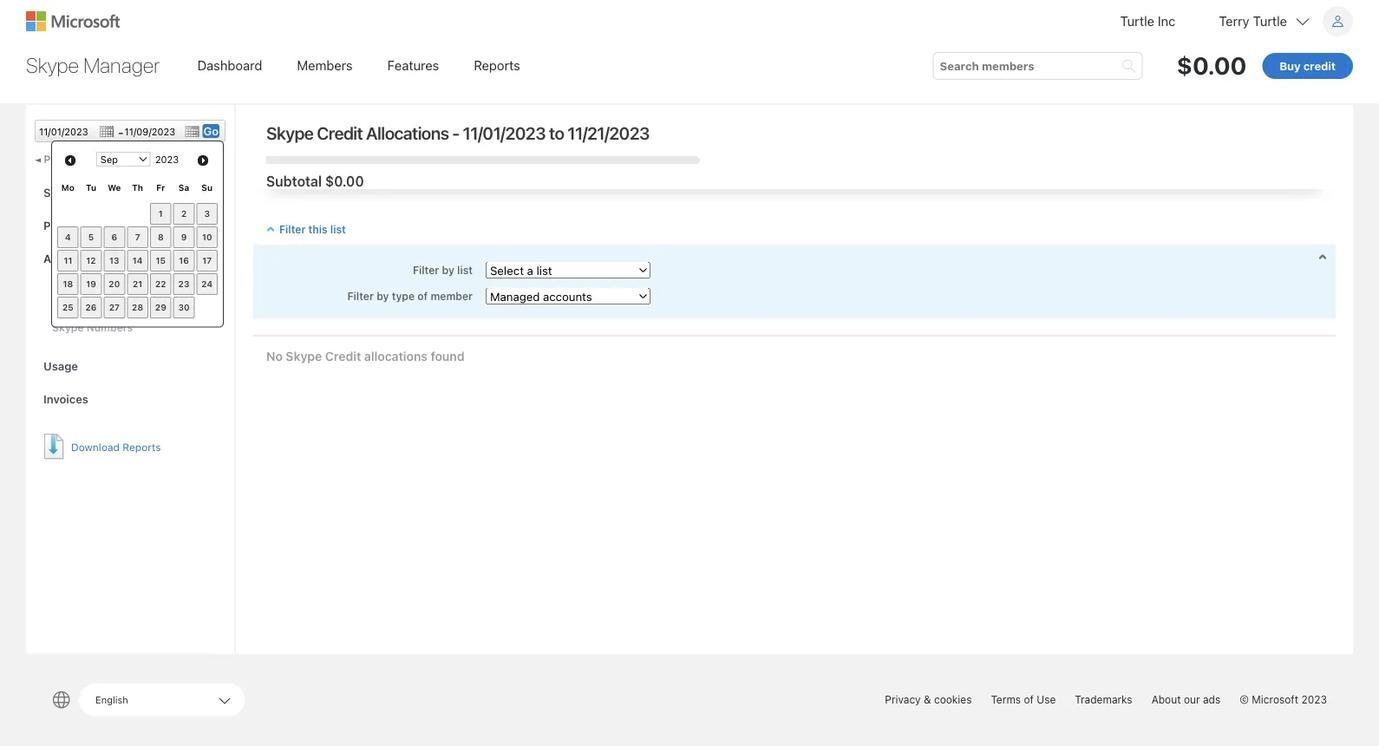 Task type: describe. For each thing, give the bounding box(es) containing it.
28 link
[[127, 297, 148, 318]]

row containing 4
[[56, 226, 219, 249]]

skype numbers link
[[52, 317, 217, 337]]

28
[[132, 302, 143, 312]]

about our ads link
[[1152, 694, 1221, 706]]

we
[[108, 183, 121, 193]]

4 link
[[57, 226, 79, 248]]

© microsoft 2023
[[1240, 694, 1328, 706]]

found
[[431, 349, 465, 363]]

terry turtle button
[[1219, 6, 1354, 36]]

Start date text field
[[39, 126, 114, 137]]

1 vertical spatial 2023
[[1302, 694, 1328, 706]]

8 link
[[150, 226, 171, 248]]

list for filter by list
[[457, 264, 473, 276]]

12 link
[[80, 250, 102, 271]]

buy credit
[[1280, 59, 1336, 72]]

13 link
[[103, 250, 125, 271]]

filter by type of member
[[348, 290, 473, 302]]

9
[[181, 232, 187, 242]]

row containing mo
[[56, 174, 219, 202]]

3 link
[[196, 203, 218, 225]]

credit for allocations
[[317, 122, 363, 143]]

inc
[[1158, 13, 1176, 29]]

24 link
[[196, 273, 218, 295]]

9 link
[[173, 226, 195, 248]]

privacy
[[885, 694, 921, 706]]

1 link
[[150, 203, 171, 225]]

22
[[155, 279, 166, 289]]

to
[[549, 122, 564, 143]]

skype credit subscriptions skype numbers
[[52, 279, 133, 333]]

member
[[431, 290, 473, 302]]

0 horizontal spatial 2023
[[155, 154, 179, 165]]

reports link
[[463, 49, 532, 82]]

manager
[[83, 53, 160, 77]]

12
[[86, 255, 96, 265]]

row containing 11
[[56, 249, 219, 272]]

5
[[88, 232, 94, 242]]

row containing 25
[[56, 296, 219, 319]]

terms of use
[[991, 694, 1056, 706]]

by for type
[[377, 290, 389, 302]]

allocations inside 'link'
[[43, 252, 104, 265]]

1 horizontal spatial allocations
[[366, 122, 449, 143]]

30 link
[[173, 297, 195, 318]]

th
[[132, 183, 143, 193]]

27
[[109, 302, 120, 312]]

0 horizontal spatial -
[[118, 125, 124, 139]]

20
[[109, 279, 120, 289]]

skype credit link
[[52, 275, 217, 296]]

turtle inc
[[1121, 13, 1176, 29]]

subscriptions link
[[52, 296, 217, 317]]

row containing 1
[[56, 202, 219, 226]]

month
[[89, 153, 120, 165]]

0.00
[[334, 172, 364, 189]]

skype for skype credit allocations - 11/01/2023 to 11/21/2023
[[266, 122, 314, 143]]

29 link
[[150, 297, 171, 318]]

buy credit button
[[1263, 53, 1354, 79]]

$0.00
[[1177, 51, 1247, 80]]

7
[[135, 232, 140, 242]]

25 link
[[57, 297, 79, 318]]

◄
[[35, 153, 41, 165]]

privacy & cookies link
[[885, 694, 972, 706]]

terms of use link
[[991, 694, 1056, 706]]

13
[[109, 255, 119, 265]]

29
[[155, 302, 166, 312]]

members
[[297, 57, 353, 72]]

0 horizontal spatial of
[[418, 290, 428, 302]]

&
[[924, 694, 931, 706]]

19
[[86, 279, 96, 289]]

trademarks
[[1075, 694, 1133, 706]]

3
[[204, 209, 210, 219]]

15 link
[[150, 250, 171, 271]]

about our ads
[[1152, 694, 1221, 706]]

about
[[1152, 694, 1181, 706]]

11/21/2023
[[568, 122, 650, 143]]

14 link
[[127, 250, 148, 271]]

members link
[[286, 49, 364, 82]]

©
[[1240, 694, 1249, 706]]

trademarks link
[[1075, 694, 1133, 706]]

turtle inside dropdown button
[[1253, 13, 1288, 29]]

8
[[158, 232, 164, 242]]

search image
[[1122, 59, 1136, 72]]

allocations link
[[26, 243, 234, 275]]

previous
[[44, 153, 86, 165]]

6
[[111, 232, 117, 242]]

2
[[181, 209, 187, 219]]

16 link
[[173, 250, 195, 271]]

tu
[[86, 183, 96, 193]]

download
[[71, 441, 120, 453]]

go button
[[203, 124, 220, 138]]

skype manager link
[[23, 46, 164, 85]]



Task type: locate. For each thing, give the bounding box(es) containing it.
0 horizontal spatial filter
[[279, 223, 306, 235]]

terry
[[1219, 13, 1250, 29]]

0 horizontal spatial allocations
[[43, 252, 104, 265]]

1 vertical spatial reports
[[123, 441, 161, 453]]

2 vertical spatial credit
[[325, 349, 361, 363]]

our
[[1184, 694, 1200, 706]]

reports up 11/01/2023
[[474, 57, 520, 72]]

reports inside reports link
[[474, 57, 520, 72]]

microsoft image
[[26, 11, 120, 31]]

2 turtle from the left
[[1253, 13, 1288, 29]]

4
[[65, 232, 71, 242]]

features link
[[376, 49, 451, 82]]

row containing 18
[[56, 272, 219, 296]]

list right this
[[330, 223, 346, 235]]

23
[[178, 279, 190, 289]]

30
[[178, 302, 190, 312]]

2 row from the top
[[56, 202, 219, 226]]

25
[[62, 302, 74, 312]]

2023 right microsoft
[[1302, 694, 1328, 706]]

invoices
[[43, 393, 88, 406]]

filter
[[279, 223, 306, 235], [413, 264, 439, 276], [348, 290, 374, 302]]

filter for filter this list
[[279, 223, 306, 235]]

filter up filter by type of member on the top
[[413, 264, 439, 276]]

turtle left "inc"
[[1121, 13, 1155, 29]]

17
[[202, 255, 212, 265]]

by for list
[[442, 264, 455, 276]]

1 turtle from the left
[[1121, 13, 1155, 29]]

list up member
[[457, 264, 473, 276]]

of
[[418, 290, 428, 302], [1024, 694, 1034, 706]]

0 horizontal spatial by
[[377, 290, 389, 302]]

2 horizontal spatial filter
[[413, 264, 439, 276]]

10
[[202, 232, 212, 242]]

1 horizontal spatial turtle
[[1253, 13, 1288, 29]]

skype for skype credit subscriptions skype numbers
[[52, 279, 84, 292]]

7 link
[[127, 226, 148, 248]]

2 link
[[173, 203, 195, 225]]

terry turtle
[[1219, 13, 1288, 29]]

skype up subtotal
[[266, 122, 314, 143]]

english
[[95, 694, 128, 705]]

skype for skype manager
[[26, 53, 79, 77]]

1 horizontal spatial list
[[457, 264, 473, 276]]

reports inside "download reports" link
[[123, 441, 161, 453]]

- left 11/01/2023
[[452, 122, 460, 143]]

0 vertical spatial allocations
[[366, 122, 449, 143]]

by up member
[[442, 264, 455, 276]]

list for filter this list
[[330, 223, 346, 235]]

5 link
[[80, 226, 102, 248]]

skype manager
[[26, 53, 160, 77]]

0 vertical spatial filter
[[279, 223, 306, 235]]

1 horizontal spatial by
[[442, 264, 455, 276]]

go
[[204, 125, 219, 138]]

ads
[[1203, 694, 1221, 706]]

navigation
[[182, 44, 917, 86]]

0 vertical spatial of
[[418, 290, 428, 302]]

filter for filter by list
[[413, 264, 439, 276]]

grid
[[56, 174, 219, 319]]

dashboard link
[[186, 49, 274, 82]]

skype right no
[[286, 349, 322, 363]]

1 row from the top
[[56, 174, 219, 202]]

skype up 25 on the top of page
[[52, 279, 84, 292]]

navigation containing dashboard
[[182, 44, 917, 86]]

subtotal
[[266, 172, 322, 189]]

summary link
[[26, 177, 234, 209]]

22 link
[[150, 273, 171, 295]]

End date text field
[[125, 126, 199, 137]]

3 row from the top
[[56, 226, 219, 249]]

of left use
[[1024, 694, 1034, 706]]

no skype credit allocations found
[[266, 349, 465, 363]]

by left type
[[377, 290, 389, 302]]

turtle right terry
[[1253, 13, 1288, 29]]

0 horizontal spatial list
[[330, 223, 346, 235]]

0 vertical spatial credit
[[317, 122, 363, 143]]

14
[[133, 255, 143, 265]]

Search members text field
[[940, 57, 1136, 75]]

- up month
[[118, 125, 124, 139]]

18 link
[[57, 273, 79, 295]]

credit inside skype credit subscriptions skype numbers
[[86, 279, 118, 292]]

reports right download
[[123, 441, 161, 453]]

21
[[133, 279, 143, 289]]

invoices link
[[26, 383, 234, 416]]

turtle inc link
[[1121, 6, 1176, 36]]

1 vertical spatial by
[[377, 290, 389, 302]]

terms
[[991, 694, 1021, 706]]

mo
[[61, 183, 75, 193]]

0 vertical spatial list
[[330, 223, 346, 235]]

sa
[[179, 183, 189, 193]]

2023 down 'end date' text field
[[155, 154, 179, 165]]

summary
[[43, 186, 96, 199]]

grid containing mo
[[56, 174, 219, 319]]

purchases
[[43, 219, 101, 232]]

11/01/2023
[[463, 122, 546, 143]]

usage
[[43, 360, 78, 373]]

11 link
[[57, 250, 79, 271]]

row
[[56, 174, 219, 202], [56, 202, 219, 226], [56, 226, 219, 249], [56, 249, 219, 272], [56, 272, 219, 296], [56, 296, 219, 319]]

su
[[202, 183, 213, 193]]

0 vertical spatial reports
[[474, 57, 520, 72]]

of right type
[[418, 290, 428, 302]]

4 row from the top
[[56, 249, 219, 272]]

subscriptions
[[52, 300, 123, 312]]

filter left this
[[279, 223, 306, 235]]

by
[[442, 264, 455, 276], [377, 290, 389, 302]]

filter left type
[[348, 290, 374, 302]]

24
[[201, 279, 213, 289]]

1 horizontal spatial filter
[[348, 290, 374, 302]]

purchases link
[[26, 210, 234, 242]]

features
[[388, 57, 439, 72]]

skype down microsoft image
[[26, 53, 79, 77]]

26
[[85, 302, 97, 312]]

◄ previous month
[[35, 153, 120, 165]]

1 horizontal spatial -
[[452, 122, 460, 143]]

1 horizontal spatial reports
[[474, 57, 520, 72]]

10 link
[[196, 226, 218, 248]]

1 vertical spatial of
[[1024, 694, 1034, 706]]

allocations
[[366, 122, 449, 143], [43, 252, 104, 265]]

1 vertical spatial filter
[[413, 264, 439, 276]]

0 horizontal spatial reports
[[123, 441, 161, 453]]

27 link
[[103, 297, 125, 318]]

allocations down the features link
[[366, 122, 449, 143]]

skype down 25 link
[[52, 321, 84, 333]]

credit for subscriptions
[[86, 279, 118, 292]]

26 link
[[80, 297, 102, 318]]

1 vertical spatial list
[[457, 264, 473, 276]]

allocations down 4 link
[[43, 252, 104, 265]]

download reports link
[[43, 433, 217, 461]]

filter for filter by type of member
[[348, 290, 374, 302]]

17 link
[[196, 250, 218, 271]]

1 horizontal spatial of
[[1024, 694, 1034, 706]]

numbers
[[86, 321, 133, 333]]

download reports
[[71, 441, 161, 453]]

5 row from the top
[[56, 272, 219, 296]]

20 link
[[103, 273, 125, 295]]

list
[[330, 223, 346, 235], [457, 264, 473, 276]]

reports
[[474, 57, 520, 72], [123, 441, 161, 453]]

6 link
[[103, 226, 125, 248]]

skype
[[26, 53, 79, 77], [266, 122, 314, 143], [52, 279, 84, 292], [52, 321, 84, 333], [286, 349, 322, 363]]

18
[[63, 279, 73, 289]]

1 vertical spatial allocations
[[43, 252, 104, 265]]

0 horizontal spatial turtle
[[1121, 13, 1155, 29]]

$
[[325, 172, 334, 189]]

privacy & cookies
[[885, 694, 972, 706]]

credit
[[317, 122, 363, 143], [86, 279, 118, 292], [325, 349, 361, 363]]

1 vertical spatial credit
[[86, 279, 118, 292]]

6 row from the top
[[56, 296, 219, 319]]

cookies
[[934, 694, 972, 706]]

0 vertical spatial 2023
[[155, 154, 179, 165]]

23 link
[[173, 273, 195, 295]]

usage link
[[26, 351, 234, 383]]

2 vertical spatial filter
[[348, 290, 374, 302]]

filter by list
[[413, 264, 473, 276]]

fr
[[156, 183, 165, 193]]

use
[[1037, 694, 1056, 706]]

11
[[64, 255, 72, 265]]

0 vertical spatial by
[[442, 264, 455, 276]]

1 horizontal spatial 2023
[[1302, 694, 1328, 706]]



Task type: vqa. For each thing, say whether or not it's contained in the screenshot.


